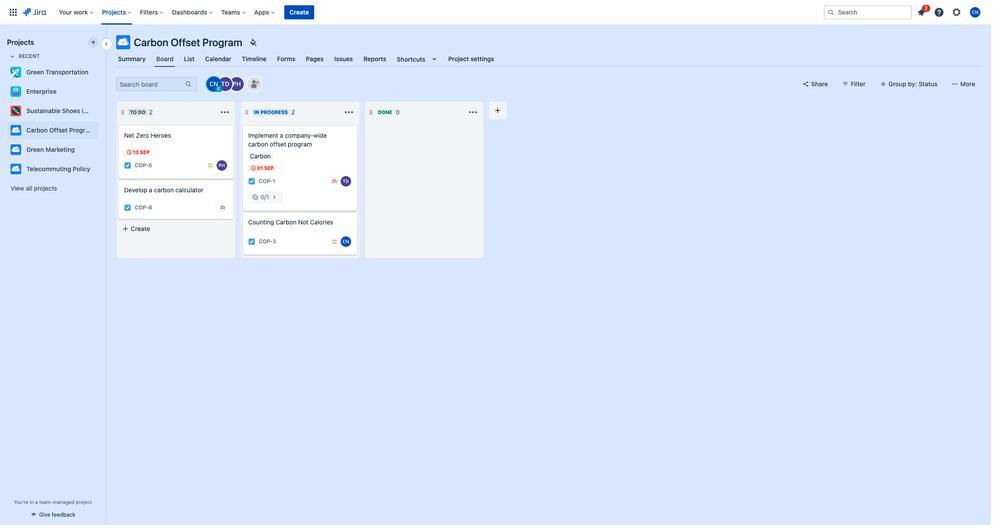 Task type: describe. For each thing, give the bounding box(es) containing it.
Search board text field
[[117, 78, 184, 90]]

timeline
[[242, 55, 267, 63]]

implement a company-wide carbon offset program
[[248, 132, 327, 148]]

set background color image
[[248, 37, 258, 48]]

search image
[[828, 9, 835, 16]]

1 vertical spatial create
[[131, 225, 150, 233]]

status
[[919, 80, 938, 88]]

cop-6
[[135, 205, 152, 211]]

help image
[[935, 7, 945, 17]]

shortcuts button
[[395, 51, 442, 67]]

pages link
[[304, 51, 326, 67]]

apps button
[[252, 5, 278, 19]]

cop-1
[[259, 178, 276, 185]]

calories
[[310, 218, 333, 226]]

your
[[59, 8, 72, 16]]

0 horizontal spatial tariq douglas image
[[218, 77, 233, 91]]

reports link
[[362, 51, 388, 67]]

issues
[[335, 55, 353, 63]]

initiative
[[82, 107, 106, 115]]

add to starred image for carbon offset program
[[96, 125, 107, 136]]

settings image
[[952, 7, 963, 17]]

medium image for cop-5
[[207, 162, 214, 169]]

more
[[961, 80, 976, 88]]

team-
[[39, 499, 53, 505]]

done
[[378, 109, 393, 115]]

group by: status
[[889, 80, 938, 88]]

feedback
[[52, 512, 75, 518]]

appswitcher icon image
[[8, 7, 18, 17]]

work
[[74, 8, 88, 16]]

green marketing link
[[7, 141, 95, 159]]

sustainable shoes initiative link
[[7, 102, 106, 120]]

reports
[[364, 55, 387, 63]]

cop-3 link
[[259, 238, 276, 246]]

you're
[[14, 499, 28, 505]]

dashboards button
[[170, 5, 216, 19]]

1 horizontal spatial payton hansen image
[[230, 77, 244, 91]]

projects inside popup button
[[102, 8, 126, 16]]

list
[[184, 55, 195, 63]]

task image
[[248, 178, 255, 185]]

dashboards
[[172, 8, 207, 16]]

task image for counting carbon not calories
[[248, 238, 255, 245]]

add to starred image for green transportation
[[96, 67, 107, 78]]

sep for 13 sep
[[140, 149, 150, 155]]

cop-3
[[259, 238, 276, 245]]

in progress 2
[[254, 108, 295, 116]]

green marketing
[[26, 146, 75, 153]]

tab list containing board
[[111, 51, 987, 67]]

create button inside primary element
[[284, 5, 314, 19]]

enterprise link
[[7, 83, 95, 100]]

transportation
[[46, 68, 89, 76]]

net zero heroes
[[124, 132, 171, 139]]

calendar
[[205, 55, 232, 63]]

green transportation link
[[7, 63, 95, 81]]

carbon inside implement a company-wide carbon offset program
[[248, 141, 268, 148]]

done 0
[[378, 108, 400, 116]]

0 / 1
[[261, 193, 269, 201]]

teams
[[221, 8, 240, 16]]

calendar link
[[204, 51, 233, 67]]

add to starred image for enterprise
[[96, 86, 107, 97]]

share
[[812, 80, 829, 88]]

0 vertical spatial task image
[[124, 162, 131, 169]]

counting
[[248, 218, 274, 226]]

green for green marketing
[[26, 146, 44, 153]]

add to starred image for sustainable shoes initiative
[[96, 106, 107, 116]]

a for company-
[[280, 132, 283, 139]]

5
[[149, 162, 152, 169]]

1 vertical spatial projects
[[7, 38, 34, 46]]

1 horizontal spatial carbon
[[134, 36, 169, 48]]

primary element
[[5, 0, 825, 24]]

0 vertical spatial 1
[[273, 178, 276, 185]]

collapse recent projects image
[[7, 51, 18, 62]]

2 horizontal spatial 2
[[925, 5, 928, 11]]

1 vertical spatial carbon
[[154, 186, 174, 194]]

program
[[288, 141, 312, 148]]

marketing
[[46, 146, 75, 153]]

13
[[133, 149, 139, 155]]

shoes
[[62, 107, 80, 115]]

1 vertical spatial offset
[[49, 126, 68, 134]]

in
[[30, 499, 34, 505]]

project
[[449, 55, 469, 63]]

in
[[254, 109, 259, 115]]

/
[[265, 193, 266, 201]]

more button
[[947, 77, 981, 91]]

1 vertical spatial 0
[[261, 193, 265, 201]]

0 vertical spatial program
[[203, 36, 243, 48]]

to
[[130, 109, 137, 115]]

projects
[[34, 185, 57, 192]]

cop- for 5
[[135, 162, 149, 169]]

wide
[[314, 132, 327, 139]]

your profile and settings image
[[971, 7, 981, 17]]

0 horizontal spatial program
[[69, 126, 94, 134]]

give feedback button
[[25, 508, 81, 522]]

Search field
[[825, 5, 913, 19]]

progress
[[261, 109, 288, 115]]

2 vertical spatial a
[[35, 499, 38, 505]]

sustainable
[[26, 107, 60, 115]]

green for green transportation
[[26, 68, 44, 76]]

cop-5 link
[[135, 162, 152, 169]]

give
[[39, 512, 50, 518]]

your work
[[59, 8, 88, 16]]

1 horizontal spatial highest image
[[331, 178, 338, 185]]

0 horizontal spatial highest image
[[219, 204, 226, 211]]



Task type: locate. For each thing, give the bounding box(es) containing it.
create right apps popup button
[[290, 8, 309, 16]]

cop- inside "link"
[[259, 238, 273, 245]]

your work button
[[56, 5, 97, 19]]

0 vertical spatial green
[[26, 68, 44, 76]]

01
[[257, 165, 263, 171]]

2 add to starred image from the top
[[96, 144, 107, 155]]

task image for develop a carbon calculator
[[124, 204, 131, 211]]

add to starred image
[[96, 86, 107, 97], [96, 106, 107, 116], [96, 125, 107, 136], [96, 164, 107, 174]]

cop-5
[[135, 162, 152, 169]]

2 horizontal spatial a
[[280, 132, 283, 139]]

13 september 2023 image
[[126, 149, 133, 156]]

carbon up board
[[134, 36, 169, 48]]

0 horizontal spatial column actions menu image
[[220, 107, 230, 118]]

enterprise
[[26, 88, 56, 95]]

0 horizontal spatial projects
[[7, 38, 34, 46]]

program up calendar
[[203, 36, 243, 48]]

0 horizontal spatial 2
[[149, 108, 153, 116]]

1 horizontal spatial a
[[149, 186, 152, 194]]

add to starred image right the shoes
[[96, 106, 107, 116]]

1 vertical spatial tariq douglas image
[[341, 176, 351, 187]]

not
[[298, 218, 309, 226]]

sep right 13
[[140, 149, 150, 155]]

0 vertical spatial offset
[[171, 36, 200, 48]]

3 add to starred image from the top
[[96, 125, 107, 136]]

pages
[[306, 55, 324, 63]]

cop- down 13 sep
[[135, 162, 149, 169]]

sep for 01 sep
[[264, 165, 274, 171]]

1 vertical spatial sep
[[264, 165, 274, 171]]

filter button
[[837, 77, 872, 91]]

create project image
[[90, 39, 97, 46]]

cop-1 link
[[259, 178, 276, 185]]

add people image
[[249, 79, 260, 89]]

add to starred image right policy at left top
[[96, 164, 107, 174]]

2 right do at the left of page
[[149, 108, 153, 116]]

calculator
[[176, 186, 204, 194]]

carbon offset program link
[[7, 122, 95, 139]]

recent
[[18, 53, 40, 59]]

filter
[[852, 80, 866, 88]]

0 vertical spatial carbon
[[248, 141, 268, 148]]

banner
[[0, 0, 992, 25]]

add to starred image down create project icon
[[96, 67, 107, 78]]

0 vertical spatial carbon offset program
[[134, 36, 243, 48]]

0 vertical spatial create
[[290, 8, 309, 16]]

1 column actions menu image from the left
[[220, 107, 230, 118]]

0 horizontal spatial 0
[[261, 193, 265, 201]]

view all projects
[[11, 185, 57, 192]]

develop a carbon calculator
[[124, 186, 204, 194]]

1 horizontal spatial column actions menu image
[[344, 107, 355, 118]]

zero
[[136, 132, 149, 139]]

program
[[203, 36, 243, 48], [69, 126, 94, 134]]

0 vertical spatial payton hansen image
[[230, 77, 244, 91]]

0 horizontal spatial a
[[35, 499, 38, 505]]

2 left help image
[[925, 5, 928, 11]]

carbon offset program up marketing at the top of the page
[[26, 126, 94, 134]]

carbon offset program up list
[[134, 36, 243, 48]]

a for carbon
[[149, 186, 152, 194]]

board
[[156, 55, 174, 62]]

heroes
[[151, 132, 171, 139]]

carbon
[[248, 141, 268, 148], [154, 186, 174, 194]]

1 horizontal spatial tariq douglas image
[[341, 176, 351, 187]]

2 horizontal spatial carbon
[[276, 218, 297, 226]]

company-
[[285, 132, 314, 139]]

0 horizontal spatial create button
[[117, 221, 236, 237]]

0 horizontal spatial 1
[[266, 193, 269, 201]]

give feedback
[[39, 512, 75, 518]]

green
[[26, 68, 44, 76], [26, 146, 44, 153]]

develop
[[124, 186, 147, 194]]

2
[[925, 5, 928, 11], [149, 108, 153, 116], [292, 108, 295, 116]]

2 for to do 2
[[149, 108, 153, 116]]

all
[[26, 185, 32, 192]]

project settings link
[[447, 51, 496, 67]]

carbon left not
[[276, 218, 297, 226]]

issues link
[[333, 51, 355, 67]]

0 vertical spatial 0
[[396, 108, 400, 116]]

green down recent
[[26, 68, 44, 76]]

cara nguyen image
[[207, 77, 221, 91]]

cop-6 link
[[135, 204, 152, 212]]

1 vertical spatial add to starred image
[[96, 144, 107, 155]]

1 horizontal spatial carbon
[[248, 141, 268, 148]]

1 vertical spatial create button
[[117, 221, 236, 237]]

column actions menu image
[[220, 107, 230, 118], [344, 107, 355, 118]]

0 vertical spatial add to starred image
[[96, 67, 107, 78]]

cop- down counting
[[259, 238, 273, 245]]

1 horizontal spatial program
[[203, 36, 243, 48]]

1 down cop-1 link
[[266, 193, 269, 201]]

jira image
[[23, 7, 46, 17], [23, 7, 46, 17]]

offset up list
[[171, 36, 200, 48]]

list link
[[182, 51, 197, 67]]

column actions menu image for to do 2
[[220, 107, 230, 118]]

1 vertical spatial program
[[69, 126, 94, 134]]

telecommuting policy link
[[7, 160, 95, 178]]

0 vertical spatial medium image
[[207, 162, 214, 169]]

create button down 6
[[117, 221, 236, 237]]

column actions menu image down cara nguyen image
[[220, 107, 230, 118]]

2 add to starred image from the top
[[96, 106, 107, 116]]

create button right apps popup button
[[284, 5, 314, 19]]

1 horizontal spatial carbon offset program
[[134, 36, 243, 48]]

1 vertical spatial 1
[[266, 193, 269, 201]]

projects up recent
[[7, 38, 34, 46]]

1 vertical spatial highest image
[[219, 204, 226, 211]]

managed
[[53, 499, 74, 505]]

forms
[[277, 55, 296, 63]]

0 vertical spatial projects
[[102, 8, 126, 16]]

0 horizontal spatial carbon
[[26, 126, 48, 134]]

create
[[290, 8, 309, 16], [131, 225, 150, 233]]

0 horizontal spatial carbon
[[154, 186, 174, 194]]

1 horizontal spatial 0
[[396, 108, 400, 116]]

0 right done
[[396, 108, 400, 116]]

cop- for 1
[[259, 178, 273, 185]]

0 vertical spatial a
[[280, 132, 283, 139]]

medium image
[[207, 162, 214, 169], [331, 238, 338, 245]]

green transportation
[[26, 68, 89, 76]]

3
[[273, 238, 276, 245]]

0 horizontal spatial carbon offset program
[[26, 126, 94, 134]]

1 horizontal spatial create
[[290, 8, 309, 16]]

0
[[396, 108, 400, 116], [261, 193, 265, 201]]

payton hansen image
[[230, 77, 244, 91], [217, 160, 227, 171]]

2 for in progress 2
[[292, 108, 295, 116]]

sustainable shoes initiative
[[26, 107, 106, 115]]

notifications image
[[917, 7, 928, 17]]

column actions menu image
[[468, 107, 479, 118]]

a right the in at the bottom
[[35, 499, 38, 505]]

1 horizontal spatial 1
[[273, 178, 276, 185]]

cop- for 6
[[135, 205, 149, 211]]

carbon down sustainable
[[26, 126, 48, 134]]

1 horizontal spatial offset
[[171, 36, 200, 48]]

column actions menu image left done
[[344, 107, 355, 118]]

1 vertical spatial carbon
[[26, 126, 48, 134]]

timeline link
[[240, 51, 269, 67]]

1 add to starred image from the top
[[96, 67, 107, 78]]

0 horizontal spatial create
[[131, 225, 150, 233]]

add to starred image left 13 september 2023 image
[[96, 144, 107, 155]]

01 sep
[[257, 165, 274, 171]]

1 down 01 sep
[[273, 178, 276, 185]]

projects right work
[[102, 8, 126, 16]]

0 vertical spatial tariq douglas image
[[218, 77, 233, 91]]

1 horizontal spatial sep
[[264, 165, 274, 171]]

2 column actions menu image from the left
[[344, 107, 355, 118]]

create inside primary element
[[290, 8, 309, 16]]

offset down sustainable shoes initiative link
[[49, 126, 68, 134]]

0 horizontal spatial sep
[[140, 149, 150, 155]]

highest image
[[331, 178, 338, 185], [219, 204, 226, 211]]

a right develop
[[149, 186, 152, 194]]

cop- down develop
[[135, 205, 149, 211]]

by:
[[909, 80, 918, 88]]

2 green from the top
[[26, 146, 44, 153]]

you're in a team-managed project
[[14, 499, 92, 505]]

a up offset
[[280, 132, 283, 139]]

0 vertical spatial create button
[[284, 5, 314, 19]]

1 vertical spatial green
[[26, 146, 44, 153]]

add to starred image down initiative
[[96, 125, 107, 136]]

add to starred image
[[96, 67, 107, 78], [96, 144, 107, 155]]

payton hansen image left add people icon
[[230, 77, 244, 91]]

0 vertical spatial sep
[[140, 149, 150, 155]]

1 horizontal spatial medium image
[[331, 238, 338, 245]]

sep right 01
[[264, 165, 274, 171]]

1 horizontal spatial create button
[[284, 5, 314, 19]]

0 down cop-1 link
[[261, 193, 265, 201]]

0 horizontal spatial offset
[[49, 126, 68, 134]]

13 sep
[[133, 149, 150, 155]]

01 september 2023 image
[[250, 165, 257, 172], [250, 165, 257, 172]]

1 vertical spatial medium image
[[331, 238, 338, 245]]

telecommuting
[[26, 165, 71, 173]]

0 horizontal spatial medium image
[[207, 162, 214, 169]]

banner containing your work
[[0, 0, 992, 25]]

1 horizontal spatial projects
[[102, 8, 126, 16]]

share button
[[798, 77, 834, 91]]

1 add to starred image from the top
[[96, 86, 107, 97]]

1 horizontal spatial 2
[[292, 108, 295, 116]]

apps
[[254, 8, 269, 16]]

carbon left calculator
[[154, 186, 174, 194]]

tariq douglas image
[[218, 77, 233, 91], [341, 176, 351, 187]]

task image left cop-3 "link"
[[248, 238, 255, 245]]

create down cop-6 link
[[131, 225, 150, 233]]

payton hansen image left 01
[[217, 160, 227, 171]]

task image left cop-6 link
[[124, 204, 131, 211]]

task image down 13 september 2023 image
[[124, 162, 131, 169]]

1 vertical spatial task image
[[124, 204, 131, 211]]

create column image
[[493, 105, 503, 116]]

0 vertical spatial highest image
[[331, 178, 338, 185]]

group
[[889, 80, 907, 88]]

view all projects link
[[7, 181, 99, 196]]

add to starred image for green marketing
[[96, 144, 107, 155]]

0 horizontal spatial payton hansen image
[[217, 160, 227, 171]]

project
[[76, 499, 92, 505]]

1 vertical spatial carbon offset program
[[26, 126, 94, 134]]

cop- down 01 sep
[[259, 178, 273, 185]]

6
[[149, 205, 152, 211]]

projects button
[[99, 5, 135, 19]]

2 vertical spatial task image
[[248, 238, 255, 245]]

settings
[[471, 55, 495, 63]]

13 september 2023 image
[[126, 149, 133, 156]]

green up telecommuting
[[26, 146, 44, 153]]

offset
[[270, 141, 286, 148]]

carbon down "implement"
[[248, 141, 268, 148]]

filters
[[140, 8, 158, 16]]

program down the shoes
[[69, 126, 94, 134]]

a inside implement a company-wide carbon offset program
[[280, 132, 283, 139]]

2 vertical spatial carbon
[[276, 218, 297, 226]]

sep
[[140, 149, 150, 155], [264, 165, 274, 171]]

policy
[[73, 165, 90, 173]]

2 right progress
[[292, 108, 295, 116]]

add to starred image up initiative
[[96, 86, 107, 97]]

carbon
[[134, 36, 169, 48], [26, 126, 48, 134], [276, 218, 297, 226]]

1 vertical spatial payton hansen image
[[217, 160, 227, 171]]

telecommuting policy
[[26, 165, 90, 173]]

task image
[[124, 162, 131, 169], [124, 204, 131, 211], [248, 238, 255, 245]]

1 vertical spatial a
[[149, 186, 152, 194]]

medium image for cop-3
[[331, 238, 338, 245]]

0 vertical spatial carbon
[[134, 36, 169, 48]]

net
[[124, 132, 134, 139]]

summary link
[[116, 51, 148, 67]]

view
[[11, 185, 24, 192]]

do
[[138, 109, 146, 115]]

4 add to starred image from the top
[[96, 164, 107, 174]]

1 green from the top
[[26, 68, 44, 76]]

shortcuts
[[397, 55, 426, 63]]

filters button
[[137, 5, 167, 19]]

add to starred image for telecommuting policy
[[96, 164, 107, 174]]

carbon inside carbon offset program link
[[26, 126, 48, 134]]

offset
[[171, 36, 200, 48], [49, 126, 68, 134]]

summary
[[118, 55, 146, 63]]

column actions menu image for in progress 2
[[344, 107, 355, 118]]

green inside 'link'
[[26, 146, 44, 153]]

implement
[[248, 132, 278, 139]]

cara nguyen image
[[341, 237, 351, 247]]

cop- for 3
[[259, 238, 273, 245]]

tab list
[[111, 51, 987, 67]]



Task type: vqa. For each thing, say whether or not it's contained in the screenshot.
Create detailed release notes's "0"
no



